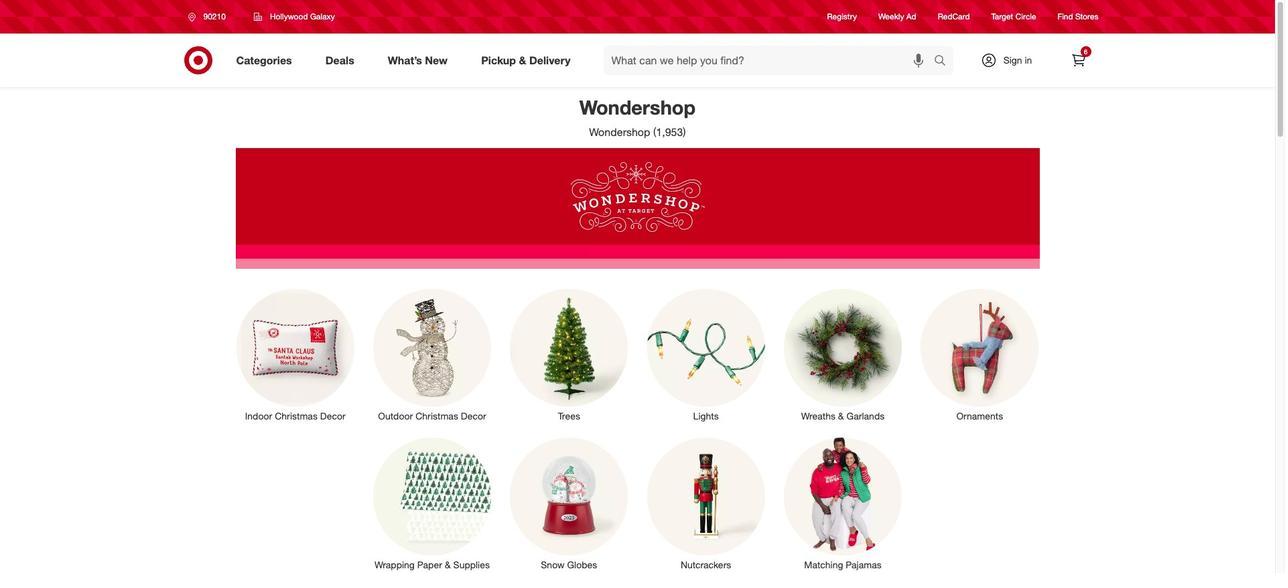 Task type: vqa. For each thing, say whether or not it's contained in the screenshot.
& to the left
yes



Task type: describe. For each thing, give the bounding box(es) containing it.
in
[[1025, 54, 1033, 66]]

stores
[[1076, 12, 1099, 22]]

pajamas
[[846, 559, 882, 571]]

decor for indoor christmas decor
[[320, 410, 346, 422]]

paper
[[417, 559, 442, 571]]

ornaments
[[957, 410, 1004, 422]]

wrapping
[[375, 559, 415, 571]]

deals link
[[314, 46, 371, 75]]

& for wreaths
[[839, 410, 844, 422]]

hollywood galaxy
[[270, 11, 335, 21]]

circle
[[1016, 12, 1037, 22]]

search button
[[928, 46, 960, 78]]

registry
[[828, 12, 857, 22]]

ornaments link
[[912, 286, 1049, 423]]

find stores link
[[1058, 11, 1099, 22]]

redcard
[[938, 12, 970, 22]]

christmas for outdoor
[[416, 410, 458, 422]]

wondershop inside wondershop wondershop (1,953)
[[589, 125, 651, 139]]

6
[[1084, 48, 1088, 56]]

what's
[[388, 53, 422, 67]]

target circle link
[[992, 11, 1037, 22]]

ad
[[907, 12, 917, 22]]

what's new link
[[377, 46, 465, 75]]

2 vertical spatial &
[[445, 559, 451, 571]]

pickup
[[481, 53, 516, 67]]

sign
[[1004, 54, 1023, 66]]

sign in
[[1004, 54, 1033, 66]]

outdoor
[[378, 410, 413, 422]]

indoor christmas decor
[[245, 410, 346, 422]]

snow globes link
[[501, 435, 638, 572]]

indoor christmas decor link
[[227, 286, 364, 423]]

target circle
[[992, 12, 1037, 22]]

categories
[[236, 53, 292, 67]]

wrapping paper & supplies
[[375, 559, 490, 571]]

& for pickup
[[519, 53, 527, 67]]

christmas for indoor
[[275, 410, 318, 422]]

deals
[[326, 53, 354, 67]]

(1,953)
[[654, 125, 686, 139]]

snow globes
[[541, 559, 597, 571]]

wreaths & garlands link
[[775, 286, 912, 423]]

weekly ad link
[[879, 11, 917, 22]]



Task type: locate. For each thing, give the bounding box(es) containing it.
trees
[[558, 410, 580, 422]]

galaxy
[[310, 11, 335, 21]]

hollywood
[[270, 11, 308, 21]]

supplies
[[454, 559, 490, 571]]

0 vertical spatial wondershop
[[580, 95, 696, 119]]

outdoor christmas decor
[[378, 410, 486, 422]]

What can we help you find? suggestions appear below search field
[[604, 46, 938, 75]]

snow
[[541, 559, 565, 571]]

matching pajamas
[[805, 559, 882, 571]]

decor
[[320, 410, 346, 422], [461, 410, 486, 422]]

hollywood galaxy button
[[245, 5, 344, 29]]

1 horizontal spatial decor
[[461, 410, 486, 422]]

what's new
[[388, 53, 448, 67]]

wrapping paper & supplies link
[[364, 435, 501, 572]]

0 horizontal spatial decor
[[320, 410, 346, 422]]

wreaths
[[802, 410, 836, 422]]

decor for outdoor christmas decor
[[461, 410, 486, 422]]

registry link
[[828, 11, 857, 22]]

0 horizontal spatial christmas
[[275, 410, 318, 422]]

delivery
[[530, 53, 571, 67]]

& right pickup
[[519, 53, 527, 67]]

find stores
[[1058, 12, 1099, 22]]

globes
[[567, 559, 597, 571]]

christmas right outdoor
[[416, 410, 458, 422]]

0 vertical spatial &
[[519, 53, 527, 67]]

indoor
[[245, 410, 272, 422]]

2 christmas from the left
[[416, 410, 458, 422]]

wondershop up (1,953)
[[580, 95, 696, 119]]

nutcrackers link
[[638, 435, 775, 572]]

search
[[928, 55, 960, 68]]

wreaths & garlands
[[802, 410, 885, 422]]

target
[[992, 12, 1014, 22]]

matching
[[805, 559, 844, 571]]

90210
[[203, 11, 226, 21]]

1 vertical spatial wondershop
[[589, 125, 651, 139]]

sign in link
[[970, 46, 1053, 75]]

wondershop
[[580, 95, 696, 119], [589, 125, 651, 139]]

1 vertical spatial &
[[839, 410, 844, 422]]

weekly
[[879, 12, 905, 22]]

garlands
[[847, 410, 885, 422]]

1 horizontal spatial christmas
[[416, 410, 458, 422]]

weekly ad
[[879, 12, 917, 22]]

christmas right indoor on the bottom
[[275, 410, 318, 422]]

lights
[[694, 410, 719, 422]]

pickup & delivery
[[481, 53, 571, 67]]

wondershop at target image
[[236, 148, 1040, 269]]

wondershop wondershop (1,953)
[[580, 95, 696, 139]]

pickup & delivery link
[[470, 46, 588, 75]]

trees link
[[501, 286, 638, 423]]

outdoor christmas decor link
[[364, 286, 501, 423]]

& right wreaths
[[839, 410, 844, 422]]

find
[[1058, 12, 1074, 22]]

christmas
[[275, 410, 318, 422], [416, 410, 458, 422]]

0 horizontal spatial &
[[445, 559, 451, 571]]

new
[[425, 53, 448, 67]]

2 horizontal spatial &
[[839, 410, 844, 422]]

& inside 'link'
[[519, 53, 527, 67]]

1 horizontal spatial &
[[519, 53, 527, 67]]

categories link
[[225, 46, 309, 75]]

1 decor from the left
[[320, 410, 346, 422]]

lights link
[[638, 286, 775, 423]]

90210 button
[[179, 5, 240, 29]]

redcard link
[[938, 11, 970, 22]]

&
[[519, 53, 527, 67], [839, 410, 844, 422], [445, 559, 451, 571]]

6 link
[[1064, 46, 1094, 75]]

nutcrackers
[[681, 559, 732, 571]]

wondershop left (1,953)
[[589, 125, 651, 139]]

2 decor from the left
[[461, 410, 486, 422]]

matching pajamas link
[[775, 435, 912, 572]]

1 christmas from the left
[[275, 410, 318, 422]]

& right paper
[[445, 559, 451, 571]]



